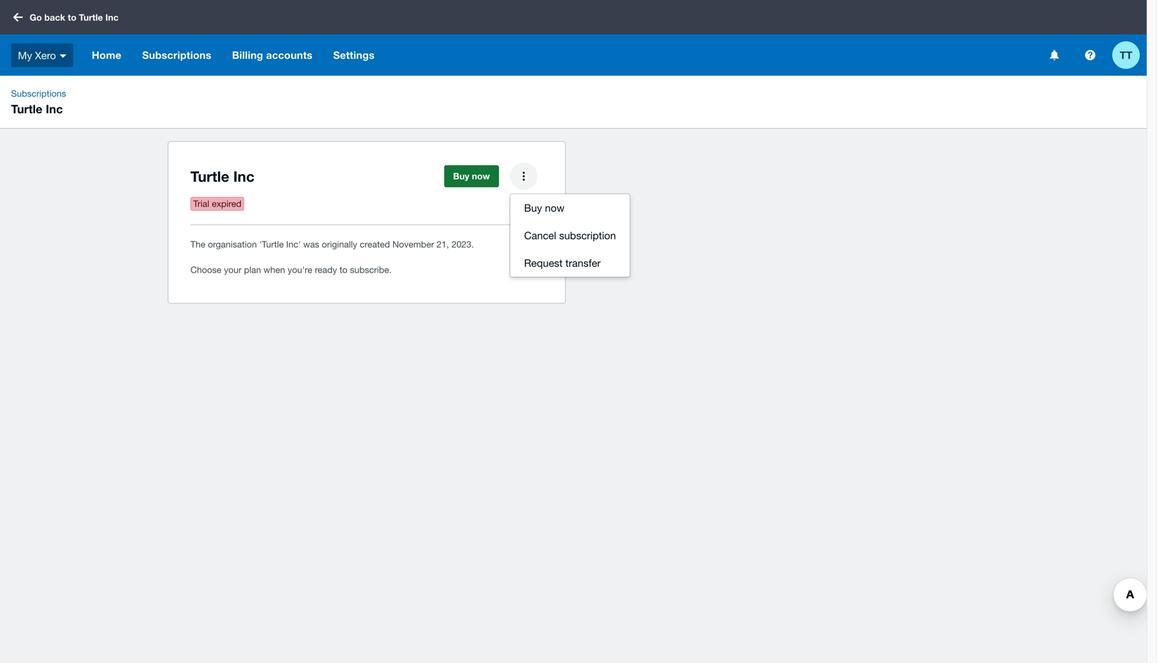 Task type: vqa. For each thing, say whether or not it's contained in the screenshot.
'Red'
no



Task type: describe. For each thing, give the bounding box(es) containing it.
subscriptions for subscriptions turtle inc
[[11, 88, 66, 99]]

billing accounts
[[232, 49, 313, 61]]

svg image inside my xero popup button
[[59, 54, 66, 58]]

1 vertical spatial buy now link
[[511, 194, 630, 222]]

the
[[191, 239, 205, 250]]

2 svg image from the left
[[1086, 50, 1096, 60]]

2 horizontal spatial turtle
[[191, 168, 229, 185]]

.
[[472, 239, 474, 250]]

plan
[[244, 265, 261, 275]]

settings
[[333, 49, 375, 61]]

transfer
[[566, 257, 601, 269]]

organisation
[[208, 239, 257, 250]]

go back to turtle inc link
[[8, 5, 127, 29]]

request
[[524, 257, 563, 269]]

subscribe.
[[350, 265, 392, 275]]

settings button
[[323, 34, 385, 76]]

1 svg image from the left
[[1051, 50, 1060, 60]]

trial expired
[[193, 198, 242, 209]]

0 vertical spatial buy
[[453, 171, 470, 182]]

inc inside subscriptions turtle inc
[[46, 102, 63, 116]]

go
[[30, 12, 42, 23]]

turtle inc
[[191, 168, 255, 185]]

turtle inside subscriptions turtle inc
[[11, 102, 42, 116]]

xero
[[35, 49, 56, 61]]

expired
[[212, 198, 242, 209]]

0 vertical spatial now
[[472, 171, 490, 182]]

trial
[[193, 198, 209, 209]]

billing
[[232, 49, 263, 61]]

billing accounts link
[[222, 34, 323, 76]]

21,
[[437, 239, 449, 250]]

2 vertical spatial inc
[[233, 168, 255, 185]]

ready
[[315, 265, 337, 275]]

0 horizontal spatial buy now
[[453, 171, 490, 182]]

more row options image
[[510, 163, 538, 190]]

the organisation 'turtle inc' was originally created november 21, 2023 .
[[191, 239, 474, 250]]

cancel subscription
[[524, 230, 616, 242]]

my
[[18, 49, 32, 61]]

was
[[303, 239, 320, 250]]

subscriptions turtle inc
[[11, 88, 66, 116]]

0 vertical spatial inc
[[105, 12, 119, 23]]

cancel subscription button
[[511, 222, 630, 249]]

subscriptions for subscriptions
[[142, 49, 212, 61]]



Task type: locate. For each thing, give the bounding box(es) containing it.
1 vertical spatial to
[[340, 265, 348, 275]]

your
[[224, 265, 242, 275]]

buy now link
[[444, 165, 499, 187], [511, 194, 630, 222]]

0 vertical spatial subscriptions
[[142, 49, 212, 61]]

1 vertical spatial now
[[545, 202, 565, 214]]

subscriptions
[[142, 49, 212, 61], [11, 88, 66, 99]]

1 horizontal spatial buy
[[524, 202, 542, 214]]

0 vertical spatial buy now
[[453, 171, 490, 182]]

banner containing home
[[0, 0, 1148, 76]]

0 horizontal spatial now
[[472, 171, 490, 182]]

1 vertical spatial turtle
[[11, 102, 42, 116]]

group
[[511, 194, 630, 277]]

created
[[360, 239, 390, 250]]

home
[[92, 49, 122, 61]]

choose
[[191, 265, 222, 275]]

cancel
[[524, 230, 557, 242]]

home link
[[82, 34, 132, 76]]

svg image right xero
[[59, 54, 66, 58]]

1 vertical spatial subscriptions link
[[6, 87, 72, 101]]

1 vertical spatial buy now
[[524, 202, 565, 214]]

buy now left more row options image
[[453, 171, 490, 182]]

0 horizontal spatial to
[[68, 12, 76, 23]]

2 vertical spatial turtle
[[191, 168, 229, 185]]

to right ready
[[340, 265, 348, 275]]

inc up home
[[105, 12, 119, 23]]

buy now inside 'group'
[[524, 202, 565, 214]]

1 horizontal spatial subscriptions link
[[132, 34, 222, 76]]

subscriptions inside 'link'
[[142, 49, 212, 61]]

1 horizontal spatial to
[[340, 265, 348, 275]]

you're
[[288, 265, 313, 275]]

'turtle
[[260, 239, 284, 250]]

now left more row options image
[[472, 171, 490, 182]]

now
[[472, 171, 490, 182], [545, 202, 565, 214]]

buy now link up cancel subscription
[[511, 194, 630, 222]]

choose your plan when you're ready to subscribe.
[[191, 265, 392, 275]]

1 vertical spatial inc
[[46, 102, 63, 116]]

0 horizontal spatial subscriptions
[[11, 88, 66, 99]]

1 horizontal spatial buy now link
[[511, 194, 630, 222]]

banner
[[0, 0, 1148, 76]]

0 horizontal spatial buy now link
[[444, 165, 499, 187]]

my xero button
[[0, 34, 82, 76]]

accounts
[[266, 49, 313, 61]]

0 vertical spatial turtle
[[79, 12, 103, 23]]

tt
[[1121, 49, 1133, 61]]

1 horizontal spatial svg image
[[59, 54, 66, 58]]

2023
[[452, 239, 472, 250]]

turtle right back on the top of the page
[[79, 12, 103, 23]]

buy now link left more row options image
[[444, 165, 499, 187]]

1 horizontal spatial buy now
[[524, 202, 565, 214]]

buy up cancel
[[524, 202, 542, 214]]

back
[[44, 12, 65, 23]]

group containing buy now
[[511, 194, 630, 277]]

turtle
[[79, 12, 103, 23], [11, 102, 42, 116], [191, 168, 229, 185]]

svg image
[[13, 13, 23, 22], [59, 54, 66, 58]]

1 horizontal spatial now
[[545, 202, 565, 214]]

0 vertical spatial buy now link
[[444, 165, 499, 187]]

tt button
[[1113, 34, 1148, 76]]

november
[[393, 239, 434, 250]]

subscription
[[560, 230, 616, 242]]

buy now up cancel
[[524, 202, 565, 214]]

when
[[264, 265, 285, 275]]

now up cancel
[[545, 202, 565, 214]]

my xero
[[18, 49, 56, 61]]

svg image
[[1051, 50, 1060, 60], [1086, 50, 1096, 60]]

1 vertical spatial subscriptions
[[11, 88, 66, 99]]

1 vertical spatial buy
[[524, 202, 542, 214]]

inc'
[[286, 239, 301, 250]]

request transfer
[[524, 257, 601, 269]]

0 vertical spatial subscriptions link
[[132, 34, 222, 76]]

0 vertical spatial svg image
[[13, 13, 23, 22]]

1 horizontal spatial inc
[[105, 12, 119, 23]]

0 horizontal spatial inc
[[46, 102, 63, 116]]

buy left more row options image
[[453, 171, 470, 182]]

turtle down my
[[11, 102, 42, 116]]

buy
[[453, 171, 470, 182], [524, 202, 542, 214]]

0 horizontal spatial svg image
[[1051, 50, 1060, 60]]

originally
[[322, 239, 358, 250]]

2 horizontal spatial inc
[[233, 168, 255, 185]]

turtle up the trial expired
[[191, 168, 229, 185]]

to
[[68, 12, 76, 23], [340, 265, 348, 275]]

go back to turtle inc
[[30, 12, 119, 23]]

svg image inside go back to turtle inc link
[[13, 13, 23, 22]]

0 horizontal spatial subscriptions link
[[6, 87, 72, 101]]

inc down xero
[[46, 102, 63, 116]]

1 vertical spatial svg image
[[59, 54, 66, 58]]

0 horizontal spatial buy
[[453, 171, 470, 182]]

1 horizontal spatial svg image
[[1086, 50, 1096, 60]]

0 horizontal spatial turtle
[[11, 102, 42, 116]]

svg image left go
[[13, 13, 23, 22]]

to right back on the top of the page
[[68, 12, 76, 23]]

inc up 'expired'
[[233, 168, 255, 185]]

buy now
[[453, 171, 490, 182], [524, 202, 565, 214]]

0 vertical spatial to
[[68, 12, 76, 23]]

inc
[[105, 12, 119, 23], [46, 102, 63, 116], [233, 168, 255, 185]]

subscriptions link
[[132, 34, 222, 76], [6, 87, 72, 101]]

1 horizontal spatial turtle
[[79, 12, 103, 23]]

request transfer link
[[511, 249, 630, 277]]

1 horizontal spatial subscriptions
[[142, 49, 212, 61]]

0 horizontal spatial svg image
[[13, 13, 23, 22]]



